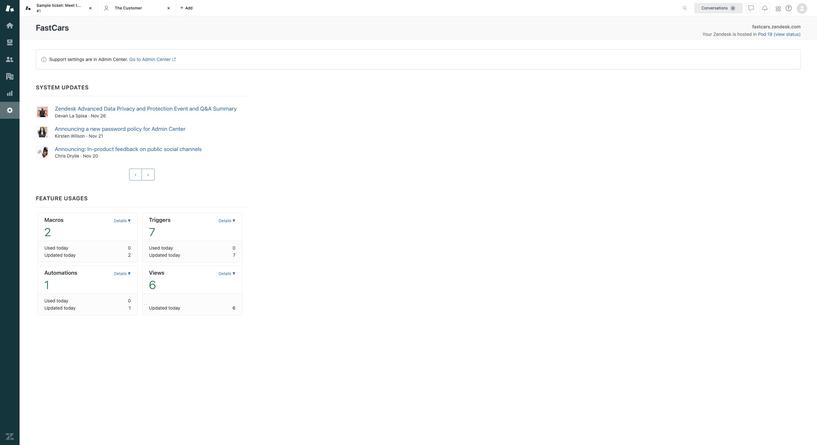 Task type: vqa. For each thing, say whether or not it's contained in the screenshot.


Task type: locate. For each thing, give the bounding box(es) containing it.
used today
[[44, 245, 68, 251], [149, 245, 173, 251], [44, 298, 68, 304]]

2 close image from the left
[[165, 5, 172, 11]]

announcing:
[[55, 146, 86, 152]]

support
[[49, 56, 66, 62]]

updated today down automations 1
[[44, 305, 76, 311]]

0 horizontal spatial 2
[[44, 225, 51, 239]]

the customer tab
[[98, 0, 176, 16]]

zendesk left the is
[[714, 31, 732, 37]]

q&a
[[200, 105, 212, 112]]

ticket:
[[52, 3, 64, 8]]

nov down in-
[[83, 153, 91, 159]]

nov for a
[[89, 133, 97, 139]]

details
[[114, 218, 127, 223], [219, 218, 231, 223], [114, 271, 127, 276], [219, 271, 231, 276]]

add button
[[176, 0, 197, 16]]

system updates
[[36, 84, 89, 91]]

zendesk up devan
[[55, 105, 76, 112]]

1 horizontal spatial 2
[[128, 252, 131, 258]]

2 vertical spatial nov
[[83, 153, 91, 159]]

0 horizontal spatial in
[[93, 56, 97, 62]]

and left q&a
[[190, 105, 199, 112]]

public
[[147, 146, 162, 152]]

center down event
[[169, 126, 186, 132]]

1 vertical spatial nov
[[89, 133, 97, 139]]

1 horizontal spatial close image
[[165, 5, 172, 11]]

▼
[[128, 218, 131, 223], [233, 218, 236, 223], [128, 271, 131, 276], [233, 271, 236, 276]]

updated today up automations
[[44, 252, 76, 258]]

0 for 7
[[233, 245, 236, 251]]

details ▼ for 7
[[219, 218, 236, 223]]

‹ button
[[129, 169, 142, 181]]

status
[[36, 49, 801, 70]]

0 vertical spatial zendesk
[[714, 31, 732, 37]]

nov for advanced
[[91, 113, 99, 118]]

a
[[86, 126, 89, 132]]

1 vertical spatial zendesk
[[55, 105, 76, 112]]

and right privacy
[[136, 105, 146, 112]]

0 horizontal spatial and
[[136, 105, 146, 112]]

▼ for 6
[[233, 271, 236, 276]]

in
[[753, 31, 757, 37], [93, 56, 97, 62]]

feature
[[36, 195, 62, 202]]

updated up automations
[[44, 252, 63, 258]]

used today down macros 2
[[44, 245, 68, 251]]

nov
[[91, 113, 99, 118], [89, 133, 97, 139], [83, 153, 91, 159]]

announcing
[[55, 126, 84, 132]]

0 horizontal spatial close image
[[87, 5, 94, 11]]

0 horizontal spatial 6
[[149, 278, 156, 292]]

1 vertical spatial 1
[[129, 305, 131, 311]]

1 vertical spatial 6
[[233, 305, 236, 311]]

1 horizontal spatial zendesk
[[714, 31, 732, 37]]

updated today down views 6
[[149, 305, 180, 311]]

1 vertical spatial center
[[169, 126, 186, 132]]

admin right for
[[152, 126, 167, 132]]

0 vertical spatial nov
[[91, 113, 99, 118]]

in inside status
[[93, 56, 97, 62]]

automations 1
[[44, 270, 77, 292]]

tab containing sample ticket: meet the ticket
[[20, 0, 98, 16]]

for
[[143, 126, 150, 132]]

views image
[[6, 38, 14, 47]]

feedback
[[115, 146, 138, 152]]

0 vertical spatial 2
[[44, 225, 51, 239]]

updated up views
[[149, 252, 167, 258]]

close image left add dropdown button
[[165, 5, 172, 11]]

social
[[164, 146, 178, 152]]

1 horizontal spatial 1
[[129, 305, 131, 311]]

1
[[44, 278, 49, 292], [129, 305, 131, 311]]

devan
[[55, 113, 68, 118]]

main element
[[0, 0, 20, 445]]

updated today up views
[[149, 252, 180, 258]]

conversations
[[702, 5, 728, 10]]

nov down new
[[89, 133, 97, 139]]

1 inside automations 1
[[44, 278, 49, 292]]

1 vertical spatial 7
[[233, 252, 236, 258]]

details ▼
[[114, 218, 131, 223], [219, 218, 236, 223], [114, 271, 131, 276], [219, 271, 236, 276]]

0 vertical spatial center
[[157, 56, 171, 62]]

center right 'to'
[[157, 56, 171, 62]]

updated for 6
[[149, 305, 167, 311]]

)
[[799, 31, 801, 37]]

zendesk products image
[[776, 6, 781, 11]]

on
[[140, 146, 146, 152]]

1 and from the left
[[136, 105, 146, 112]]

7 inside "triggers 7"
[[149, 225, 155, 239]]

0 vertical spatial in
[[753, 31, 757, 37]]

center inside status
[[157, 56, 171, 62]]

6 inside views 6
[[149, 278, 156, 292]]

button displays agent's chat status as invisible. image
[[749, 5, 754, 11]]

close image right the
[[87, 5, 94, 11]]

summary
[[213, 105, 237, 112]]

used today for 1
[[44, 298, 68, 304]]

wilson
[[71, 133, 85, 139]]

1 vertical spatial in
[[93, 56, 97, 62]]

in right are
[[93, 56, 97, 62]]

0 horizontal spatial 7
[[149, 225, 155, 239]]

admin right 'to'
[[142, 56, 155, 62]]

in left "pod"
[[753, 31, 757, 37]]

center
[[157, 56, 171, 62], [169, 126, 186, 132]]

your
[[703, 31, 712, 37]]

▼ for 1
[[128, 271, 131, 276]]

6
[[149, 278, 156, 292], [233, 305, 236, 311]]

drylie
[[67, 153, 79, 159]]

7
[[149, 225, 155, 239], [233, 252, 236, 258]]

26
[[100, 113, 106, 118]]

channels
[[180, 146, 202, 152]]

› button
[[142, 169, 155, 181]]

updated
[[44, 252, 63, 258], [149, 252, 167, 258], [44, 305, 63, 311], [149, 305, 167, 311]]

updated down automations 1
[[44, 305, 63, 311]]

0 vertical spatial 1
[[44, 278, 49, 292]]

used for 7
[[149, 245, 160, 251]]

customer
[[123, 5, 142, 10]]

close image inside the 'the customer' tab
[[165, 5, 172, 11]]

used today down "triggers 7"
[[149, 245, 173, 251]]

zendesk support image
[[6, 4, 14, 13]]

used for 1
[[44, 298, 55, 304]]

0 vertical spatial 6
[[149, 278, 156, 292]]

pod 19 link
[[758, 31, 774, 37]]

status containing support settings are in admin center.
[[36, 49, 801, 70]]

used down macros 2
[[44, 245, 55, 251]]

pod
[[758, 31, 767, 37]]

new
[[90, 126, 101, 132]]

0 vertical spatial 7
[[149, 225, 155, 239]]

go to admin center
[[129, 56, 171, 62]]

in-
[[87, 146, 94, 152]]

tab
[[20, 0, 98, 16]]

kirsten
[[55, 133, 70, 139]]

view
[[776, 31, 785, 37]]

used down automations 1
[[44, 298, 55, 304]]

admin image
[[6, 106, 14, 115]]

updated today
[[44, 252, 76, 258], [149, 252, 180, 258], [44, 305, 76, 311], [149, 305, 180, 311]]

1 horizontal spatial in
[[753, 31, 757, 37]]

customers image
[[6, 55, 14, 64]]

reporting image
[[6, 89, 14, 98]]

0 horizontal spatial 1
[[44, 278, 49, 292]]

macros 2
[[44, 217, 64, 239]]

21
[[98, 133, 103, 139]]

support settings are in admin center.
[[49, 56, 128, 62]]

0
[[128, 245, 131, 251], [233, 245, 236, 251], [128, 298, 131, 304]]

organizations image
[[6, 72, 14, 81]]

nov left 26 at the left top of the page
[[91, 113, 99, 118]]

1 horizontal spatial and
[[190, 105, 199, 112]]

‹
[[135, 172, 137, 177]]

nov 20
[[83, 153, 98, 159]]

close image
[[87, 5, 94, 11], [165, 5, 172, 11]]

details ▼ for 1
[[114, 271, 131, 276]]

#1
[[37, 8, 41, 13]]

views
[[149, 270, 165, 276]]

zendesk image
[[6, 432, 14, 441]]

▼ for 2
[[128, 218, 131, 223]]

used down "triggers 7"
[[149, 245, 160, 251]]

views 6
[[149, 270, 165, 292]]

1 vertical spatial 2
[[128, 252, 131, 258]]

updated down views 6
[[149, 305, 167, 311]]

status
[[786, 31, 799, 37]]

and
[[136, 105, 146, 112], [190, 105, 199, 112]]

kirsten wilson
[[55, 133, 85, 139]]

used today down automations 1
[[44, 298, 68, 304]]

details for 7
[[219, 218, 231, 223]]



Task type: describe. For each thing, give the bounding box(es) containing it.
ticket
[[83, 3, 94, 8]]

settings
[[67, 56, 84, 62]]

go to admin center link
[[129, 56, 176, 62]]

policy
[[127, 126, 142, 132]]

in inside the fastcars .zendesk.com your zendesk is hosted in pod 19 ( view status )
[[753, 31, 757, 37]]

password
[[102, 126, 126, 132]]

details ▼ for 6
[[219, 271, 236, 276]]

updated today for 6
[[149, 305, 180, 311]]

the customer
[[115, 5, 142, 10]]

1 horizontal spatial 7
[[233, 252, 236, 258]]

updated today for 2
[[44, 252, 76, 258]]

triggers 7
[[149, 217, 171, 239]]

zendesk advanced data privacy and protection event and q&a summary
[[55, 105, 237, 112]]

0 horizontal spatial zendesk
[[55, 105, 76, 112]]

go
[[129, 56, 135, 62]]

announcing a new password policy for admin center
[[55, 126, 186, 132]]

updates
[[62, 84, 89, 91]]

the
[[115, 5, 122, 10]]

macros
[[44, 217, 64, 223]]

privacy
[[117, 105, 135, 112]]

20
[[93, 153, 98, 159]]

get help image
[[786, 5, 792, 11]]

chris drylie
[[55, 153, 79, 159]]

notifications image
[[763, 5, 768, 11]]

advanced
[[78, 105, 102, 112]]

triggers
[[149, 217, 171, 223]]

system
[[36, 84, 60, 91]]

devan la spisa
[[55, 113, 87, 118]]

updated today for 7
[[149, 252, 180, 258]]

used for 2
[[44, 245, 55, 251]]

view status link
[[776, 31, 799, 37]]

(
[[774, 31, 776, 37]]

updated today for 1
[[44, 305, 76, 311]]

.zendesk.com
[[771, 24, 801, 29]]

2 and from the left
[[190, 105, 199, 112]]

details ▼ for 2
[[114, 218, 131, 223]]

fastcars
[[753, 24, 771, 29]]

updated for 2
[[44, 252, 63, 258]]

automations
[[44, 270, 77, 276]]

zendesk inside the fastcars .zendesk.com your zendesk is hosted in pod 19 ( view status )
[[714, 31, 732, 37]]

are
[[86, 56, 92, 62]]

details for 2
[[114, 218, 127, 223]]

meet
[[65, 3, 75, 8]]

get started image
[[6, 21, 14, 30]]

0 for 1
[[128, 298, 131, 304]]

admin left center.
[[98, 56, 112, 62]]

(opens in a new tab) image
[[171, 58, 176, 61]]

protection
[[147, 105, 173, 112]]

product
[[94, 146, 114, 152]]

2 inside macros 2
[[44, 225, 51, 239]]

▼ for 7
[[233, 218, 236, 223]]

spisa
[[76, 113, 87, 118]]

1 close image from the left
[[87, 5, 94, 11]]

fastcars
[[36, 23, 69, 32]]

›
[[147, 172, 149, 177]]

event
[[174, 105, 188, 112]]

to
[[137, 56, 141, 62]]

is
[[733, 31, 736, 37]]

used today for 7
[[149, 245, 173, 251]]

feature usages
[[36, 195, 88, 202]]

nov 26
[[91, 113, 106, 118]]

usages
[[64, 195, 88, 202]]

chris
[[55, 153, 66, 159]]

19
[[768, 31, 773, 37]]

1 horizontal spatial 6
[[233, 305, 236, 311]]

announcing: in-product feedback on public social channels
[[55, 146, 202, 152]]

the
[[76, 3, 82, 8]]

details for 1
[[114, 271, 127, 276]]

tabs tab list
[[20, 0, 676, 16]]

fastcars .zendesk.com your zendesk is hosted in pod 19 ( view status )
[[703, 24, 801, 37]]

hosted
[[738, 31, 752, 37]]

details for 6
[[219, 271, 231, 276]]

add
[[185, 5, 193, 10]]

center.
[[113, 56, 128, 62]]

la
[[69, 113, 74, 118]]

sample ticket: meet the ticket #1
[[37, 3, 94, 13]]

nov 21
[[89, 133, 103, 139]]

used today for 2
[[44, 245, 68, 251]]

sample
[[37, 3, 51, 8]]

updated for 1
[[44, 305, 63, 311]]

updated for 7
[[149, 252, 167, 258]]

0 for 2
[[128, 245, 131, 251]]

nov for in-
[[83, 153, 91, 159]]

conversations button
[[695, 3, 743, 13]]

data
[[104, 105, 116, 112]]



